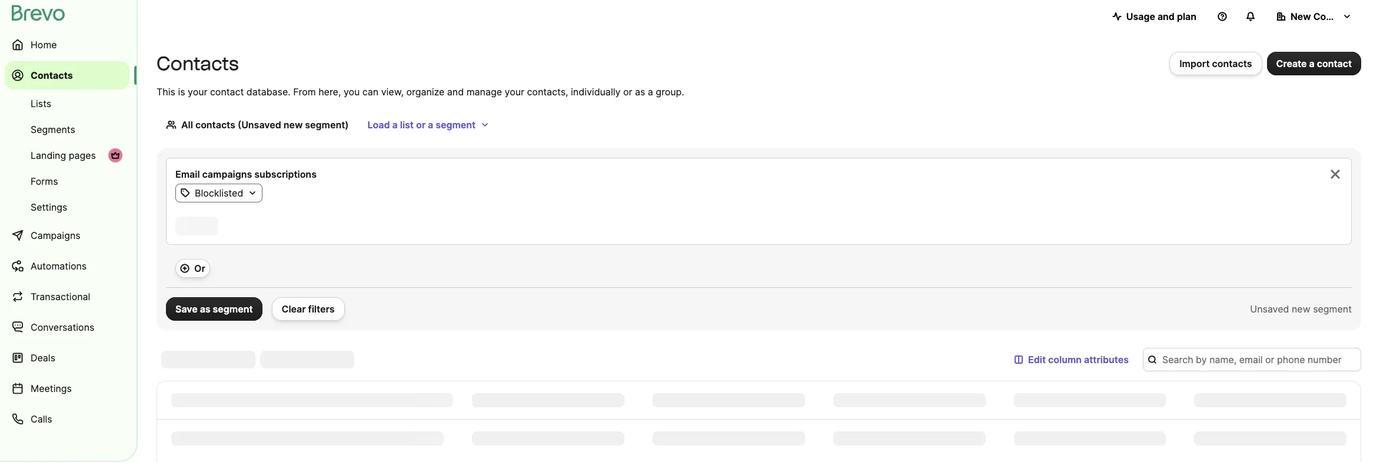 Task type: vqa. For each thing, say whether or not it's contained in the screenshot.
Rows
no



Task type: locate. For each thing, give the bounding box(es) containing it.
0 vertical spatial and
[[1158, 11, 1175, 22]]

segment
[[436, 119, 476, 131], [213, 303, 253, 315], [1313, 303, 1352, 315]]

all
[[181, 119, 193, 131]]

manage
[[467, 86, 502, 98]]

and left plan
[[1158, 11, 1175, 22]]

calls link
[[5, 405, 130, 433]]

or right list
[[416, 119, 426, 131]]

view,
[[381, 86, 404, 98]]

contacts right import
[[1212, 58, 1252, 69]]

contacts,
[[527, 86, 568, 98]]

a left list
[[392, 119, 398, 131]]

usage
[[1126, 11, 1155, 22]]

1 horizontal spatial or
[[623, 86, 632, 98]]

transactional link
[[5, 283, 130, 311]]

contact right the create
[[1317, 58, 1352, 69]]

0 horizontal spatial contacts
[[195, 119, 235, 131]]

forms
[[31, 175, 58, 187]]

this is your contact database. from here, you can view, organize and manage your contacts, individually or as a group.
[[157, 86, 684, 98]]

0 horizontal spatial and
[[447, 86, 464, 98]]

contacts for all
[[195, 119, 235, 131]]

contact
[[1317, 58, 1352, 69], [210, 86, 244, 98]]

deals link
[[5, 344, 130, 372]]

create a contact button
[[1267, 52, 1362, 75]]

segments
[[31, 124, 75, 135]]

0 horizontal spatial or
[[416, 119, 426, 131]]

or right individually
[[623, 86, 632, 98]]

a
[[1309, 58, 1315, 69], [648, 86, 653, 98], [392, 119, 398, 131], [428, 119, 433, 131]]

organize
[[406, 86, 445, 98]]

load
[[368, 119, 390, 131]]

0 vertical spatial or
[[623, 86, 632, 98]]

blocklisted
[[195, 187, 243, 199]]

plan
[[1177, 11, 1197, 22]]

0 vertical spatial contact
[[1317, 58, 1352, 69]]

contacts up is
[[157, 52, 239, 75]]

segment for unsaved new segment
[[1313, 303, 1352, 315]]

1 horizontal spatial your
[[505, 86, 524, 98]]

and
[[1158, 11, 1175, 22], [447, 86, 464, 98]]

individually
[[571, 86, 621, 98]]

and left manage
[[447, 86, 464, 98]]

list
[[400, 119, 414, 131]]

as right the save
[[200, 303, 211, 315]]

you
[[344, 86, 360, 98]]

campaigns
[[31, 230, 80, 241]]

landing
[[31, 150, 66, 161]]

left___rvooi image
[[111, 151, 120, 160]]

new
[[284, 119, 303, 131], [1292, 303, 1311, 315]]

contacts inside import contacts button
[[1212, 58, 1252, 69]]

1 horizontal spatial and
[[1158, 11, 1175, 22]]

edit
[[1028, 354, 1046, 366]]

segment for save as segment
[[213, 303, 253, 315]]

2 your from the left
[[505, 86, 524, 98]]

deals
[[31, 352, 55, 364]]

1 vertical spatial new
[[1292, 303, 1311, 315]]

1 your from the left
[[188, 86, 207, 98]]

contacts right all
[[195, 119, 235, 131]]

import contacts
[[1180, 58, 1252, 69]]

or
[[623, 86, 632, 98], [416, 119, 426, 131]]

1 horizontal spatial contact
[[1317, 58, 1352, 69]]

lists link
[[5, 92, 130, 115]]

company
[[1314, 11, 1357, 22]]

contacts
[[1212, 58, 1252, 69], [195, 119, 235, 131]]

or button
[[175, 259, 210, 278]]

1 horizontal spatial contacts
[[157, 52, 239, 75]]

1 vertical spatial as
[[200, 303, 211, 315]]

new company button
[[1267, 5, 1362, 28]]

lists
[[31, 98, 51, 109]]

new right unsaved
[[1292, 303, 1311, 315]]

new company
[[1291, 11, 1357, 22]]

your right is
[[188, 86, 207, 98]]

0 horizontal spatial contacts
[[31, 69, 73, 81]]

conversations
[[31, 321, 94, 333]]

here,
[[319, 86, 341, 98]]

1 vertical spatial or
[[416, 119, 426, 131]]

2 horizontal spatial segment
[[1313, 303, 1352, 315]]

contacts
[[157, 52, 239, 75], [31, 69, 73, 81]]

conversations link
[[5, 313, 130, 341]]

0 horizontal spatial new
[[284, 119, 303, 131]]

1 vertical spatial contact
[[210, 86, 244, 98]]

0 horizontal spatial as
[[200, 303, 211, 315]]

usage and plan button
[[1103, 5, 1206, 28]]

1 vertical spatial contacts
[[195, 119, 235, 131]]

clear
[[282, 303, 306, 315]]

create
[[1276, 58, 1307, 69]]

a left group.
[[648, 86, 653, 98]]

your right manage
[[505, 86, 524, 98]]

your
[[188, 86, 207, 98], [505, 86, 524, 98]]

0 vertical spatial as
[[635, 86, 645, 98]]

contact left the database.
[[210, 86, 244, 98]]

0 horizontal spatial your
[[188, 86, 207, 98]]

1 horizontal spatial contacts
[[1212, 58, 1252, 69]]

as
[[635, 86, 645, 98], [200, 303, 211, 315]]

landing pages link
[[5, 144, 130, 167]]

0 horizontal spatial segment
[[213, 303, 253, 315]]

campaigns link
[[5, 221, 130, 250]]

import contacts button
[[1170, 52, 1262, 75]]

0 vertical spatial contacts
[[1212, 58, 1252, 69]]

contacts up lists
[[31, 69, 73, 81]]

and inside button
[[1158, 11, 1175, 22]]

as left group.
[[635, 86, 645, 98]]

save
[[175, 303, 198, 315]]

email
[[175, 168, 200, 180]]

1 vertical spatial and
[[447, 86, 464, 98]]

new right the (unsaved
[[284, 119, 303, 131]]



Task type: describe. For each thing, give the bounding box(es) containing it.
group.
[[656, 86, 684, 98]]

contact inside button
[[1317, 58, 1352, 69]]

1 horizontal spatial segment
[[436, 119, 476, 131]]

this
[[157, 86, 175, 98]]

home
[[31, 39, 57, 51]]

new
[[1291, 11, 1311, 22]]

contacts for import
[[1212, 58, 1252, 69]]

usage and plan
[[1126, 11, 1197, 22]]

1 horizontal spatial new
[[1292, 303, 1311, 315]]

segment)
[[305, 119, 349, 131]]

from
[[293, 86, 316, 98]]

all contacts (unsaved new segment)
[[181, 119, 349, 131]]

landing pages
[[31, 150, 96, 161]]

forms link
[[5, 170, 130, 193]]

a right the create
[[1309, 58, 1315, 69]]

edit column attributes
[[1028, 354, 1129, 366]]

save as segment button
[[166, 297, 262, 321]]

load a list or a segment button
[[358, 113, 499, 137]]

save as segment
[[175, 303, 253, 315]]

clear filters
[[282, 303, 335, 315]]

meetings
[[31, 383, 72, 394]]

Search by name, email or phone number search field
[[1143, 348, 1362, 371]]

0 horizontal spatial contact
[[210, 86, 244, 98]]

blocklisted button
[[176, 186, 262, 200]]

email campaigns subscriptions
[[175, 168, 317, 180]]

edit column attributes button
[[1005, 348, 1138, 371]]

database.
[[247, 86, 291, 98]]

unsaved new segment
[[1250, 303, 1352, 315]]

or
[[194, 263, 205, 274]]

(unsaved
[[238, 119, 281, 131]]

clear filters button
[[272, 297, 345, 321]]

1 horizontal spatial as
[[635, 86, 645, 98]]

home link
[[5, 31, 130, 59]]

contacts link
[[5, 61, 130, 89]]

can
[[362, 86, 379, 98]]

unsaved
[[1250, 303, 1289, 315]]

import
[[1180, 58, 1210, 69]]

a right list
[[428, 119, 433, 131]]

as inside button
[[200, 303, 211, 315]]

segments link
[[5, 118, 130, 141]]

is
[[178, 86, 185, 98]]

filters
[[308, 303, 335, 315]]

0 vertical spatial new
[[284, 119, 303, 131]]

subscriptions
[[254, 168, 317, 180]]

column
[[1048, 354, 1082, 366]]

automations link
[[5, 252, 130, 280]]

transactional
[[31, 291, 90, 303]]

attributes
[[1084, 354, 1129, 366]]

calls
[[31, 413, 52, 425]]

create a contact
[[1276, 58, 1352, 69]]

settings link
[[5, 195, 130, 219]]

meetings link
[[5, 374, 130, 403]]

pages
[[69, 150, 96, 161]]

campaigns
[[202, 168, 252, 180]]

load a list or a segment
[[368, 119, 476, 131]]

automations
[[31, 260, 87, 272]]

settings
[[31, 201, 67, 213]]

or inside button
[[416, 119, 426, 131]]

contacts inside contacts link
[[31, 69, 73, 81]]



